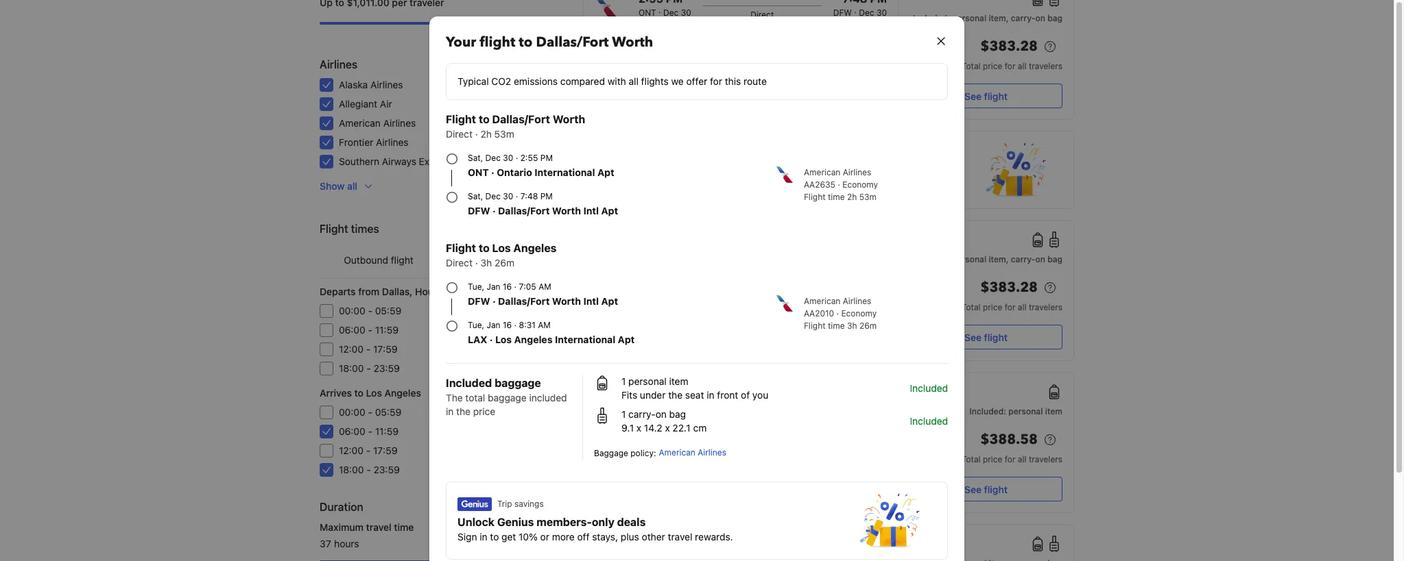 Task type: vqa. For each thing, say whether or not it's contained in the screenshot.


Task type: describe. For each thing, give the bounding box(es) containing it.
dallas,
[[382, 286, 413, 298]]

26m inside flight to los angeles direct · 3h 26m
[[495, 257, 515, 269]]

jan inside 8:31 am lax . jan 16
[[862, 311, 876, 322]]

2 17:59 from the top
[[373, 445, 398, 457]]

1 12:00 from the top
[[339, 344, 364, 355]]

fits
[[622, 390, 638, 401]]

total
[[465, 392, 485, 404]]

included
[[529, 392, 567, 404]]

carry- inside the 1 carry-on bag 9.1 x 14.2 x 22.1 cm
[[629, 409, 656, 421]]

sat, dec 30 · 2:55 pm ont · ontario international apt
[[468, 153, 614, 178]]

dfw . dec 30
[[833, 5, 887, 18]]

southern
[[339, 156, 380, 167]]

see flight button for pm
[[910, 84, 1063, 108]]

pm for 9:40
[[870, 55, 887, 67]]

25m
[[762, 54, 779, 64]]

2 11:59 from the top
[[375, 426, 399, 438]]

outbound flight button
[[320, 243, 438, 279]]

total for am
[[962, 455, 981, 465]]

route
[[744, 75, 767, 87]]

american down the allegiant
[[339, 117, 381, 129]]

for inside dialog
[[710, 75, 722, 87]]

505
[[538, 344, 556, 355]]

sat, dec 30 · 7:48 pm dfw · dallas/fort worth intl apt
[[468, 191, 618, 217]]

0 vertical spatial 10%
[[656, 180, 675, 192]]

off inside your flight to dallas/fort worth dialog
[[577, 532, 590, 543]]

front
[[717, 390, 738, 401]]

1 06:00 from the top
[[339, 325, 366, 336]]

allegiant
[[339, 98, 377, 110]]

typical
[[458, 75, 489, 87]]

see flight for pm
[[965, 90, 1008, 102]]

1 horizontal spatial more
[[689, 180, 712, 192]]

see flight button for am
[[910, 478, 1063, 502]]

show
[[320, 180, 345, 192]]

show all button
[[314, 174, 379, 199]]

1 horizontal spatial get
[[639, 180, 653, 192]]

emissions
[[514, 75, 558, 87]]

dallas/fort up compared
[[536, 33, 609, 51]]

this
[[725, 75, 741, 87]]

southern airways express
[[339, 156, 454, 167]]

price inside included baggage the total baggage included in the price
[[473, 406, 496, 418]]

9:40
[[842, 55, 868, 67]]

dfw inside the 'sat, dec 30 · 7:48 pm dfw · dallas/fort worth intl apt'
[[468, 205, 490, 217]]

. inside the 8:43 am .
[[660, 461, 662, 471]]

0 vertical spatial off
[[715, 180, 727, 192]]

travel inside maximum travel time 37 hours
[[366, 522, 392, 534]]

travel inside your flight to dallas/fort worth dialog
[[668, 532, 693, 543]]

total price for all travelers for 8:15 pm
[[962, 61, 1063, 71]]

personal for 1 personal item fits under the seat in front of you
[[629, 376, 667, 388]]

all for $383.28 region associated with second see flight 'button' from the bottom
[[1018, 303, 1027, 313]]

your flight to dallas/fort worth
[[446, 33, 653, 51]]

14.2
[[644, 423, 663, 434]]

$383.28 region for pm see flight 'button'
[[910, 36, 1063, 60]]

jan inside tue, jan 16 · 8:31 am lax · los angeles international apt
[[487, 320, 501, 331]]

· inside american airlines aa2635 · economy flight time 2h 53m
[[838, 180, 840, 190]]

travelers for pm
[[1029, 61, 1063, 71]]

1 18:00 - 23:59 from the top
[[339, 363, 400, 375]]

1 vertical spatial frontier airlines
[[595, 424, 656, 434]]

american airlines up fits
[[595, 334, 662, 344]]

seat
[[685, 390, 704, 401]]

0 vertical spatial or
[[678, 180, 687, 192]]

price for pm see flight 'button'
[[983, 61, 1003, 71]]

you
[[753, 390, 769, 401]]

see flight for am
[[965, 484, 1008, 496]]

economy for flight to los angeles
[[841, 309, 877, 319]]

3h 26m
[[749, 295, 779, 305]]

sign inside your flight to dallas/fort worth dialog
[[458, 532, 477, 543]]

1 item, from the top
[[989, 13, 1009, 23]]

0 vertical spatial frontier
[[339, 137, 373, 148]]

the
[[446, 392, 463, 404]]

59m
[[760, 385, 777, 395]]

from
[[358, 286, 380, 298]]

international inside sat, dec 30 · 2:55 pm ont · ontario international apt
[[535, 167, 595, 178]]

8:31 inside tue, jan 16 · 8:31 am lax · los angeles international apt
[[519, 320, 536, 331]]

2 00:00 from the top
[[339, 407, 365, 419]]

tue, for lax
[[468, 320, 485, 331]]

arrives to los angeles
[[320, 388, 421, 399]]

8:31 inside 8:31 am lax . jan 16
[[843, 296, 867, 309]]

tue, jan 16 · 7:05 am dfw · dallas/fort worth intl apt
[[468, 282, 618, 307]]

ont inside sat, dec 30 · 2:55 pm ont · ontario international apt
[[468, 167, 489, 178]]

cm
[[693, 423, 707, 434]]

for for pm see flight 'button'
[[1005, 61, 1016, 71]]

included baggage the total baggage included in the price
[[446, 377, 567, 418]]

flight times
[[320, 223, 379, 235]]

$388.58 region
[[910, 430, 1063, 454]]

8:43
[[639, 449, 664, 461]]

time for flight to los angeles
[[828, 321, 845, 331]]

1 horizontal spatial only
[[729, 165, 752, 178]]

deals inside your flight to dallas/fort worth dialog
[[617, 517, 646, 529]]

2h inside american airlines aa2635 · economy flight time 2h 53m
[[847, 192, 857, 202]]

time inside maximum travel time 37 hours
[[394, 522, 414, 534]]

. inside 5:00 am ont . dec 30
[[659, 399, 661, 409]]

personal for included: personal item
[[1009, 407, 1043, 417]]

1 vertical spatial baggage
[[488, 392, 527, 404]]

allegiant air
[[339, 98, 392, 110]]

dallas/fort inside tue, jan 16 · 7:05 am dfw · dallas/fort worth intl apt
[[498, 296, 550, 307]]

baggage
[[594, 449, 628, 459]]

1 05:59 from the top
[[375, 305, 402, 317]]

3h 25m
[[750, 54, 779, 64]]

53m inside american airlines aa2635 · economy flight time 2h 53m
[[859, 192, 877, 202]]

16 down 5
[[545, 98, 556, 110]]

7:48
[[521, 191, 538, 202]]

in inside 1 personal item fits under the seat in front of you
[[707, 390, 715, 401]]

flights
[[641, 75, 669, 87]]

8:15 pm dfw . jan 16
[[639, 55, 690, 80]]

american airlines down the air
[[339, 117, 416, 129]]

16 inside 8:31 am lax . jan 16
[[878, 311, 887, 322]]

compared
[[560, 75, 605, 87]]

30 inside ont . dec 30
[[681, 8, 691, 18]]

2:05
[[843, 539, 868, 551]]

1 17:59 from the top
[[373, 344, 398, 355]]

aa2635
[[804, 180, 836, 190]]

1 horizontal spatial unlock
[[595, 165, 632, 178]]

with
[[608, 75, 626, 87]]

8:31 am lax . jan 16
[[839, 296, 887, 322]]

included: personal item
[[970, 407, 1063, 417]]

2:55
[[521, 153, 538, 163]]

flight to dallas/fort worth direct · 2h 53m
[[446, 113, 585, 140]]

bag inside the 1 carry-on bag 9.1 x 14.2 x 22.1 cm
[[669, 409, 686, 421]]

flight inside american airlines aa2010 · economy flight time 3h 26m
[[804, 321, 826, 331]]

16 inside 8:15 pm dfw . jan 16
[[681, 70, 690, 80]]

1 vertical spatial bag
[[1048, 255, 1063, 265]]

your flight to dallas/fort worth dialog
[[413, 0, 981, 562]]

direct up 3h 25m
[[751, 10, 774, 20]]

co2
[[492, 75, 511, 87]]

10% inside your flight to dallas/fort worth dialog
[[519, 532, 538, 543]]

1 horizontal spatial other
[[779, 180, 803, 192]]

included inside included baggage the total baggage included in the price
[[446, 377, 492, 390]]

0 vertical spatial carry-
[[1011, 13, 1036, 23]]

airways
[[382, 156, 416, 167]]

total for pm
[[962, 61, 981, 71]]

. inside ont . dec 30
[[659, 5, 661, 15]]

direct inside flight to los angeles direct · 3h 26m
[[446, 257, 473, 269]]

rewards. inside your flight to dallas/fort worth dialog
[[695, 532, 733, 543]]

0 vertical spatial bag
[[1048, 13, 1063, 23]]

ont inside 5:00 am ont . dec 30
[[639, 401, 656, 412]]

$383.28 for second see flight 'button' from the bottom
[[981, 279, 1038, 297]]

dec inside sat, dec 30 · 2:55 pm ont · ontario international apt
[[485, 153, 501, 163]]

or inside your flight to dallas/fort worth dialog
[[540, 532, 550, 543]]

jan inside tue, jan 16 · 7:05 am dfw · dallas/fort worth intl apt
[[487, 282, 501, 292]]

ont inside ont . dec 30
[[639, 8, 656, 18]]

30 inside the 'sat, dec 30 · 7:48 pm dfw · dallas/fort worth intl apt'
[[503, 191, 513, 202]]

american airlines down 'with'
[[595, 93, 662, 103]]

flight for outbound flight button
[[391, 255, 414, 266]]

members- inside your flight to dallas/fort worth dialog
[[537, 517, 592, 529]]

trip
[[497, 499, 512, 510]]

3h inside flight to los angeles direct · 3h 26m
[[481, 257, 492, 269]]

los for flight
[[492, 242, 511, 255]]

duration
[[320, 502, 363, 514]]

plus inside your flight to dallas/fort worth dialog
[[621, 532, 639, 543]]

2 see flight button from the top
[[910, 325, 1063, 350]]

9:06 am
[[639, 539, 684, 551]]

air
[[380, 98, 392, 110]]

included: for $388.58
[[970, 407, 1007, 417]]

$388.58
[[981, 431, 1038, 449]]

flight for flight times
[[320, 223, 348, 235]]

$383.28 region for second see flight 'button' from the bottom
[[910, 277, 1063, 302]]

flight for see flight 'button' associated with am
[[984, 484, 1008, 496]]

american airlines link
[[659, 448, 727, 458]]

los for arrives
[[366, 388, 382, 399]]

16 inside tue, jan 16 · 7:05 am dfw · dallas/fort worth intl apt
[[503, 282, 512, 292]]

arrives
[[320, 388, 352, 399]]

get inside your flight to dallas/fort worth dialog
[[502, 532, 516, 543]]

1 horizontal spatial rewards.
[[832, 180, 870, 192]]

dec inside dfw . dec 30
[[859, 8, 874, 18]]

to inside flight to los angeles direct · 3h 26m
[[479, 242, 490, 255]]

2h inside flight to dallas/fort worth direct · 2h 53m
[[481, 128, 492, 140]]

all inside show all button
[[347, 180, 357, 192]]

direct down 3h 25m
[[753, 72, 776, 82]]

tab list containing outbound flight
[[320, 243, 556, 280]]

0 vertical spatial genius
[[635, 165, 671, 178]]

0 vertical spatial unlock genius members-only deals sign in to get 10% or more off stays, plus other travel rewards.
[[595, 165, 870, 192]]

. inside dfw . dec 30
[[854, 5, 857, 15]]

return flight
[[469, 255, 524, 266]]

1 23:59 from the top
[[374, 363, 400, 375]]

to inside flight to dallas/fort worth direct · 2h 53m
[[479, 113, 490, 126]]

show all
[[320, 180, 357, 192]]

314
[[539, 363, 556, 375]]

22.1
[[673, 423, 691, 434]]

7:05
[[519, 282, 536, 292]]

flight for flight to los angeles direct · 3h 26m
[[446, 242, 476, 255]]

0 horizontal spatial frontier airlines
[[339, 137, 409, 148]]

times
[[351, 223, 379, 235]]

26m inside american airlines aa2010 · economy flight time 3h 26m
[[860, 321, 877, 331]]

for for second see flight 'button' from the bottom
[[1005, 303, 1016, 313]]

1 personal item fits under the seat in front of you
[[622, 376, 769, 401]]

ont . dec 30
[[639, 5, 691, 18]]

lax inside 8:31 am lax . jan 16
[[839, 311, 855, 322]]

lax inside tue, jan 16 · 8:31 am lax · los angeles international apt
[[468, 334, 487, 346]]

dfw inside dfw . dec 30
[[833, 8, 852, 18]]

dfw inside 8:15 pm dfw . jan 16
[[639, 70, 657, 80]]

2 see from the top
[[965, 332, 982, 343]]

airlines inside baggage policy: american airlines
[[698, 448, 727, 458]]

1 vertical spatial frontier
[[595, 424, 625, 434]]

3
[[550, 156, 556, 167]]

1 for 1 carry-on bag 9.1 x 14.2 x 22.1 cm
[[622, 409, 626, 421]]

american airlines image
[[777, 167, 793, 183]]

included: for $383.28
[[913, 13, 950, 23]]

all for pm see flight 'button''s $383.28 region
[[1018, 61, 1027, 71]]

1 vertical spatial on
[[1036, 255, 1046, 265]]

see for 8:15 pm
[[965, 90, 982, 102]]

all inside your flight to dallas/fort worth dialog
[[629, 75, 639, 87]]

the inside included baggage the total baggage included in the price
[[456, 406, 471, 418]]

alaska airlines
[[339, 79, 403, 91]]

included for 1 carry-on bag 9.1 x 14.2 x 22.1 cm
[[910, 416, 948, 427]]

express
[[419, 156, 454, 167]]

houston
[[415, 286, 454, 298]]

american inside american airlines aa2635 · economy flight time 2h 53m
[[804, 167, 841, 178]]

personal item, carry-on bag
[[952, 255, 1063, 265]]

airlines inside american airlines aa2010 · economy flight time 3h 26m
[[843, 296, 872, 307]]

flight inside dialog
[[480, 33, 516, 51]]

am for 8:31 am lax . jan 16
[[870, 296, 887, 309]]

9:40 pm
[[842, 55, 887, 67]]

9:06
[[639, 539, 664, 551]]

1 horizontal spatial 2h
[[748, 385, 757, 395]]

am inside tue, jan 16 · 8:31 am lax · los angeles international apt
[[538, 320, 551, 331]]

584
[[538, 117, 556, 129]]

return
[[469, 255, 499, 266]]

american airlines image
[[777, 296, 793, 312]]

· inside flight to los angeles direct · 3h 26m
[[475, 257, 478, 269]]

typical co2 emissions compared with all flights we offer for this route
[[458, 75, 767, 87]]

dec inside the 'sat, dec 30 · 7:48 pm dfw · dallas/fort worth intl apt'
[[485, 191, 501, 202]]

american inside baggage policy: american airlines
[[659, 448, 696, 458]]

2:05 pm
[[843, 539, 887, 551]]



Task type: locate. For each thing, give the bounding box(es) containing it.
frontier up baggage
[[595, 424, 625, 434]]

1 $383.28 from the top
[[981, 37, 1038, 56]]

1 vertical spatial travelers
[[1029, 303, 1063, 313]]

dfw up return
[[468, 205, 490, 217]]

american inside american airlines aa2010 · economy flight time 3h 26m
[[804, 296, 841, 307]]

dfw inside tue, jan 16 · 7:05 am dfw · dallas/fort worth intl apt
[[468, 296, 490, 307]]

0 vertical spatial other
[[779, 180, 803, 192]]

18:00 - 23:59 up duration
[[339, 464, 400, 476]]

2 18:00 - 23:59 from the top
[[339, 464, 400, 476]]

all for $388.58 region at the bottom right
[[1018, 455, 1027, 465]]

economy for flight to dallas/fort worth
[[843, 180, 878, 190]]

flight inside flight to dallas/fort worth direct · 2h 53m
[[446, 113, 476, 126]]

3h inside american airlines aa2010 · economy flight time 3h 26m
[[847, 321, 857, 331]]

1 horizontal spatial travel
[[668, 532, 693, 543]]

16 right the flights
[[681, 70, 690, 80]]

pm up we
[[665, 55, 682, 67]]

.
[[659, 5, 661, 15], [854, 5, 857, 15], [660, 67, 662, 78], [857, 309, 860, 319], [659, 399, 661, 409], [660, 461, 662, 471], [655, 551, 662, 561], [852, 551, 859, 561]]

12:00 - 17:59 up arrives to los angeles
[[339, 344, 398, 355]]

2 12:00 - 17:59 from the top
[[339, 445, 398, 457]]

1 horizontal spatial 26m
[[762, 295, 779, 305]]

30 left 7:48
[[503, 191, 513, 202]]

sat, for ont
[[468, 153, 483, 163]]

price for see flight 'button' associated with am
[[983, 455, 1003, 465]]

· inside american airlines aa2010 · economy flight time 3h 26m
[[837, 309, 839, 319]]

2 vertical spatial time
[[394, 522, 414, 534]]

airlines
[[634, 30, 662, 40], [320, 58, 358, 71], [371, 79, 403, 91], [634, 93, 662, 103], [383, 117, 416, 129], [376, 137, 409, 148], [843, 167, 872, 178], [843, 296, 872, 307], [634, 334, 662, 344], [627, 424, 656, 434], [698, 448, 727, 458]]

flight for second see flight 'button' from the bottom
[[984, 332, 1008, 343]]

1 vertical spatial total price for all travelers
[[962, 303, 1063, 313]]

06:00 - 11:59
[[339, 325, 399, 336], [339, 426, 399, 438]]

apt inside tue, jan 16 · 7:05 am dfw · dallas/fort worth intl apt
[[601, 296, 618, 307]]

2 intl from the top
[[584, 296, 599, 307]]

2 00:00 - 05:59 from the top
[[339, 407, 402, 419]]

dec up 8:15 pm dfw . jan 16 on the top left of the page
[[663, 8, 679, 18]]

frontier airlines up baggage
[[595, 424, 656, 434]]

0 vertical spatial see flight
[[965, 90, 1008, 102]]

1 vertical spatial see
[[965, 332, 982, 343]]

30 inside 5:00 am ont . dec 30
[[681, 401, 691, 412]]

worth inside the 'sat, dec 30 · 7:48 pm dfw · dallas/fort worth intl apt'
[[552, 205, 581, 217]]

am for 9:06 am
[[667, 539, 684, 551]]

2 sat, from the top
[[468, 191, 483, 202]]

all right 'with'
[[629, 75, 639, 87]]

1 vertical spatial members-
[[537, 517, 592, 529]]

0 horizontal spatial 8:31
[[519, 320, 536, 331]]

intl for tue, jan 16 · 7:05 am dfw · dallas/fort worth intl apt
[[584, 296, 599, 307]]

. inside 8:15 pm dfw . jan 16
[[660, 67, 662, 78]]

05:59
[[375, 305, 402, 317], [375, 407, 402, 419]]

direct up houston
[[446, 257, 473, 269]]

am inside the 8:43 am .
[[667, 449, 684, 461]]

maximum
[[320, 522, 364, 534]]

travelers for am
[[1029, 455, 1063, 465]]

0 vertical spatial sign
[[595, 180, 614, 192]]

jan
[[664, 70, 678, 80], [487, 282, 501, 292], [862, 311, 876, 322], [487, 320, 501, 331]]

time inside american airlines aa2635 · economy flight time 2h 53m
[[828, 192, 845, 202]]

2 vertical spatial ont
[[639, 401, 656, 412]]

0 vertical spatial 12:00 - 17:59
[[339, 344, 398, 355]]

0 vertical spatial see
[[965, 90, 982, 102]]

·
[[475, 128, 478, 140], [516, 153, 518, 163], [491, 167, 495, 178], [838, 180, 840, 190], [516, 191, 518, 202], [493, 205, 496, 217], [475, 257, 478, 269], [514, 282, 517, 292], [493, 296, 496, 307], [837, 309, 839, 319], [514, 320, 517, 331], [490, 334, 493, 346]]

2 23:59 from the top
[[374, 464, 400, 476]]

american down typical co2 emissions compared with all flights we offer for this route
[[595, 93, 631, 103]]

2 $383.28 from the top
[[981, 279, 1038, 297]]

lax
[[839, 311, 855, 322], [468, 334, 487, 346]]

stays, left american airlines icon
[[730, 180, 755, 192]]

we
[[671, 75, 684, 87]]

0 vertical spatial 2h
[[481, 128, 492, 140]]

departs
[[320, 286, 356, 298]]

all down included: personal item, carry-on bag
[[1018, 61, 1027, 71]]

tab list
[[320, 243, 556, 280]]

included: personal item, carry-on bag
[[913, 13, 1063, 23]]

worth inside tue, jan 16 · 7:05 am dfw · dallas/fort worth intl apt
[[552, 296, 581, 307]]

time for flight to dallas/fort worth
[[828, 192, 845, 202]]

8:31 left "401"
[[519, 320, 536, 331]]

angeles inside flight to los angeles direct · 3h 26m
[[514, 242, 557, 255]]

30 up 22.1
[[681, 401, 691, 412]]

economy right aa2010
[[841, 309, 877, 319]]

1 vertical spatial stays,
[[592, 532, 618, 543]]

2 horizontal spatial 2h
[[847, 192, 857, 202]]

for for see flight 'button' associated with am
[[1005, 455, 1016, 465]]

0 horizontal spatial other
[[642, 532, 665, 543]]

1 vertical spatial 26m
[[762, 295, 779, 305]]

0 horizontal spatial deals
[[617, 517, 646, 529]]

american up aa2635
[[804, 167, 841, 178]]

frontier airlines
[[339, 137, 409, 148], [595, 424, 656, 434]]

flight inside american airlines aa2635 · economy flight time 2h 53m
[[804, 192, 826, 202]]

2h
[[481, 128, 492, 140], [847, 192, 857, 202], [748, 385, 757, 395]]

flight for flight to dallas/fort worth direct · 2h 53m
[[446, 113, 476, 126]]

dec
[[663, 8, 679, 18], [859, 8, 874, 18], [485, 153, 501, 163], [485, 191, 501, 202], [663, 401, 679, 412]]

1 horizontal spatial included:
[[970, 407, 1007, 417]]

53m inside flight to dallas/fort worth direct · 2h 53m
[[494, 128, 514, 140]]

1 vertical spatial 12:00 - 17:59
[[339, 445, 398, 457]]

1 vertical spatial economy
[[841, 309, 877, 319]]

0 horizontal spatial travel
[[366, 522, 392, 534]]

flight inside flight to los angeles direct · 3h 26m
[[446, 242, 476, 255]]

stays, left 9:06
[[592, 532, 618, 543]]

0 vertical spatial travelers
[[1029, 61, 1063, 71]]

1 travelers from the top
[[1029, 61, 1063, 71]]

1 intl from the top
[[584, 205, 599, 217]]

angeles up 314
[[514, 334, 553, 346]]

1 see flight from the top
[[965, 90, 1008, 102]]

intl right 102
[[584, 296, 599, 307]]

flight for pm see flight 'button'
[[984, 90, 1008, 102]]

flight down typical
[[446, 113, 476, 126]]

the inside 1 personal item fits under the seat in front of you
[[668, 390, 683, 401]]

apt inside the 'sat, dec 30 · 7:48 pm dfw · dallas/fort worth intl apt'
[[601, 205, 618, 217]]

travel right maximum
[[366, 522, 392, 534]]

. inside 8:31 am lax . jan 16
[[857, 309, 860, 319]]

pm inside sat, dec 30 · 2:55 pm ont · ontario international apt
[[541, 153, 553, 163]]

tue, for dfw
[[468, 282, 485, 292]]

1 18:00 from the top
[[339, 363, 364, 375]]

0 vertical spatial los
[[492, 242, 511, 255]]

1 up 9.1
[[622, 409, 626, 421]]

1 x from the left
[[637, 423, 642, 434]]

1 vertical spatial 10%
[[519, 532, 538, 543]]

00:00 - 05:59 down from
[[339, 305, 402, 317]]

2 x from the left
[[665, 423, 670, 434]]

1 1 from the top
[[622, 376, 626, 388]]

3 see from the top
[[965, 484, 982, 496]]

or
[[678, 180, 687, 192], [540, 532, 550, 543]]

18:00
[[339, 363, 364, 375], [339, 464, 364, 476]]

price down personal item, carry-on bag
[[983, 303, 1003, 313]]

0 vertical spatial included:
[[913, 13, 950, 23]]

travel right 9:06
[[668, 532, 693, 543]]

2 18:00 from the top
[[339, 464, 364, 476]]

genius inside your flight to dallas/fort worth dialog
[[497, 517, 534, 529]]

0 vertical spatial 53m
[[494, 128, 514, 140]]

5
[[550, 79, 556, 91]]

1 vertical spatial other
[[642, 532, 665, 543]]

departs from dallas, houston
[[320, 286, 454, 298]]

1 06:00 - 11:59 from the top
[[339, 325, 399, 336]]

bag
[[1048, 13, 1063, 23], [1048, 255, 1063, 265], [669, 409, 686, 421]]

1 vertical spatial plus
[[621, 532, 639, 543]]

$383.28 down included: personal item, carry-on bag
[[981, 37, 1038, 56]]

2 item, from the top
[[989, 255, 1009, 265]]

0 vertical spatial 18:00
[[339, 363, 364, 375]]

jan right aa2010
[[862, 311, 876, 322]]

flight for return flight button
[[501, 255, 524, 266]]

1 total from the top
[[962, 61, 981, 71]]

· inside flight to dallas/fort worth direct · 2h 53m
[[475, 128, 478, 140]]

1 vertical spatial get
[[502, 532, 516, 543]]

worth up 8:15
[[612, 33, 653, 51]]

jan inside 8:15 pm dfw . jan 16
[[664, 70, 678, 80]]

0 horizontal spatial stays,
[[592, 532, 618, 543]]

maximum travel time 37 hours
[[320, 522, 414, 550]]

angeles up 7:05
[[514, 242, 557, 255]]

pm inside the 'sat, dec 30 · 7:48 pm dfw · dallas/fort worth intl apt'
[[540, 191, 553, 202]]

dec up ontario
[[485, 153, 501, 163]]

1 horizontal spatial x
[[665, 423, 670, 434]]

lax up the total
[[468, 334, 487, 346]]

0 vertical spatial ont
[[639, 8, 656, 18]]

item for 1 personal item
[[669, 376, 689, 388]]

0 vertical spatial $383.28
[[981, 37, 1038, 56]]

economy inside american airlines aa2635 · economy flight time 2h 53m
[[843, 180, 878, 190]]

0 vertical spatial 23:59
[[374, 363, 400, 375]]

worth up "401"
[[552, 296, 581, 307]]

1 vertical spatial 06:00
[[339, 426, 366, 438]]

30 inside sat, dec 30 · 2:55 pm ont · ontario international apt
[[503, 153, 513, 163]]

00:00
[[339, 305, 365, 317], [339, 407, 365, 419]]

00:00 - 05:59 down arrives to los angeles
[[339, 407, 402, 419]]

x
[[637, 423, 642, 434], [665, 423, 670, 434]]

sat, for dfw
[[468, 191, 483, 202]]

price down $388.58 region at the bottom right
[[983, 455, 1003, 465]]

06:00 down departs
[[339, 325, 366, 336]]

x right 9.1
[[637, 423, 642, 434]]

rewards.
[[832, 180, 870, 192], [695, 532, 733, 543]]

06:00
[[339, 325, 366, 336], [339, 426, 366, 438]]

dec up 9:40 pm
[[859, 8, 874, 18]]

0 vertical spatial $383.28 region
[[910, 36, 1063, 60]]

american airlines aa2635 · economy flight time 2h 53m
[[804, 167, 878, 202]]

am inside 5:00 am ont . dec 30
[[667, 386, 684, 399]]

30 inside dfw . dec 30
[[877, 8, 887, 18]]

american
[[595, 30, 631, 40], [595, 93, 631, 103], [339, 117, 381, 129], [804, 167, 841, 178], [804, 296, 841, 307], [595, 334, 631, 344], [659, 448, 696, 458]]

total price for all travelers
[[962, 61, 1063, 71], [962, 303, 1063, 313], [962, 455, 1063, 465]]

dec inside 5:00 am ont . dec 30
[[663, 401, 679, 412]]

16 right american airlines aa2010 · economy flight time 3h 26m
[[878, 311, 887, 322]]

3 total price for all travelers from the top
[[962, 455, 1063, 465]]

3 total from the top
[[962, 455, 981, 465]]

8:15
[[639, 55, 662, 67]]

american up typical co2 emissions compared with all flights we offer for this route
[[595, 30, 631, 40]]

time inside american airlines aa2010 · economy flight time 3h 26m
[[828, 321, 845, 331]]

item inside 1 personal item fits under the seat in front of you
[[669, 376, 689, 388]]

18:00 up arrives
[[339, 363, 364, 375]]

lax right aa2010
[[839, 311, 855, 322]]

am right 9:06
[[667, 539, 684, 551]]

am inside 8:31 am lax . jan 16
[[870, 296, 887, 309]]

rewards. right american airlines icon
[[832, 180, 870, 192]]

apt for sat, dec 30 · 7:48 pm dfw · dallas/fort worth intl apt
[[601, 205, 618, 217]]

on
[[1036, 13, 1046, 23], [1036, 255, 1046, 265], [656, 409, 667, 421]]

1 sat, from the top
[[468, 153, 483, 163]]

1 carry-on bag 9.1 x 14.2 x 22.1 cm
[[622, 409, 707, 434]]

unlock inside your flight to dallas/fort worth dialog
[[458, 517, 495, 529]]

only
[[729, 165, 752, 178], [592, 517, 615, 529]]

1 vertical spatial 18:00
[[339, 464, 364, 476]]

am for 8:43 am .
[[667, 449, 684, 461]]

frontier
[[339, 137, 373, 148], [595, 424, 625, 434]]

to
[[519, 33, 533, 51], [479, 113, 490, 126], [627, 180, 636, 192], [479, 242, 490, 255], [354, 388, 364, 399], [490, 532, 499, 543]]

11:59
[[375, 325, 399, 336], [375, 426, 399, 438]]

ont down 5:00
[[639, 401, 656, 412]]

30 up 8:15 pm dfw . jan 16 on the top left of the page
[[681, 8, 691, 18]]

0 vertical spatial more
[[689, 180, 712, 192]]

1 vertical spatial or
[[540, 532, 550, 543]]

hours
[[334, 539, 359, 550]]

1 horizontal spatial deals
[[754, 165, 783, 178]]

1 horizontal spatial item
[[1045, 407, 1063, 417]]

2 vertical spatial see flight button
[[910, 478, 1063, 502]]

worth down 5
[[553, 113, 585, 126]]

8:31 right aa2010
[[843, 296, 867, 309]]

dallas/fort inside the 'sat, dec 30 · 7:48 pm dfw · dallas/fort worth intl apt'
[[498, 205, 550, 217]]

1 horizontal spatial frontier
[[595, 424, 625, 434]]

stays,
[[730, 180, 755, 192], [592, 532, 618, 543]]

flight left times
[[320, 223, 348, 235]]

other inside your flight to dallas/fort worth dialog
[[642, 532, 665, 543]]

3 see flight from the top
[[965, 484, 1008, 496]]

8:31
[[843, 296, 867, 309], [519, 320, 536, 331]]

jan left offer
[[664, 70, 678, 80]]

0 vertical spatial members-
[[674, 165, 729, 178]]

18:00 - 23:59
[[339, 363, 400, 375], [339, 464, 400, 476]]

trip savings
[[497, 499, 544, 510]]

tue, jan 16 · 8:31 am lax · los angeles international apt
[[468, 320, 635, 346]]

102
[[540, 305, 556, 317]]

pm for 2:05
[[870, 539, 887, 551]]

economy inside american airlines aa2010 · economy flight time 3h 26m
[[841, 309, 877, 319]]

more inside your flight to dallas/fort worth dialog
[[552, 532, 575, 543]]

2 see flight from the top
[[965, 332, 1008, 343]]

1 vertical spatial 53m
[[859, 192, 877, 202]]

angeles inside tue, jan 16 · 8:31 am lax · los angeles international apt
[[514, 334, 553, 346]]

1 vertical spatial lax
[[468, 334, 487, 346]]

am down 102
[[538, 320, 551, 331]]

item for included:
[[1045, 407, 1063, 417]]

0 vertical spatial stays,
[[730, 180, 755, 192]]

american up fits
[[595, 334, 631, 344]]

2 05:59 from the top
[[375, 407, 402, 419]]

for down personal item, carry-on bag
[[1005, 303, 1016, 313]]

international down 2:55
[[535, 167, 595, 178]]

1 vertical spatial sign
[[458, 532, 477, 543]]

on inside the 1 carry-on bag 9.1 x 14.2 x 22.1 cm
[[656, 409, 667, 421]]

$383.28 for pm see flight 'button'
[[981, 37, 1038, 56]]

american airlines aa2010 · economy flight time 3h 26m
[[804, 296, 877, 331]]

flight down aa2635
[[804, 192, 826, 202]]

more
[[689, 180, 712, 192], [552, 532, 575, 543]]

1 horizontal spatial stays,
[[730, 180, 755, 192]]

2 vertical spatial angeles
[[385, 388, 421, 399]]

17:59 up arrives to los angeles
[[373, 344, 398, 355]]

2 $383.28 region from the top
[[910, 277, 1063, 302]]

1 for 1 personal item fits under the seat in front of you
[[622, 376, 626, 388]]

stays, inside your flight to dallas/fort worth dialog
[[592, 532, 618, 543]]

0 vertical spatial baggage
[[495, 377, 541, 390]]

2 tue, from the top
[[468, 320, 485, 331]]

dallas/fort inside flight to dallas/fort worth direct · 2h 53m
[[492, 113, 550, 126]]

30 up 9:40 pm
[[877, 8, 887, 18]]

1 vertical spatial included:
[[970, 407, 1007, 417]]

2 06:00 from the top
[[339, 426, 366, 438]]

0 vertical spatial 12:00
[[339, 344, 364, 355]]

1 vertical spatial tue,
[[468, 320, 485, 331]]

2h 59m
[[748, 385, 777, 395]]

angeles for arrives
[[385, 388, 421, 399]]

2 horizontal spatial travel
[[805, 180, 830, 192]]

see for 8:43 am
[[965, 484, 982, 496]]

0 horizontal spatial or
[[540, 532, 550, 543]]

am right aa2010
[[870, 296, 887, 309]]

intl inside the 'sat, dec 30 · 7:48 pm dfw · dallas/fort worth intl apt'
[[584, 205, 599, 217]]

18:00 up duration
[[339, 464, 364, 476]]

international inside tue, jan 16 · 8:31 am lax · los angeles international apt
[[555, 334, 616, 346]]

apt
[[598, 167, 614, 178], [601, 205, 618, 217], [601, 296, 618, 307], [618, 334, 635, 346]]

1 11:59 from the top
[[375, 325, 399, 336]]

1 horizontal spatial the
[[668, 390, 683, 401]]

1 vertical spatial 11:59
[[375, 426, 399, 438]]

1 vertical spatial time
[[828, 321, 845, 331]]

12:00 up duration
[[339, 445, 364, 457]]

1 vertical spatial 00:00 - 05:59
[[339, 407, 402, 419]]

apt for tue, jan 16 · 8:31 am lax · los angeles international apt
[[618, 334, 635, 346]]

frontier up southern
[[339, 137, 373, 148]]

x left 22.1
[[665, 423, 670, 434]]

included for 1 personal item fits under the seat in front of you
[[910, 383, 948, 395]]

1 00:00 - 05:59 from the top
[[339, 305, 402, 317]]

$383.28 region
[[910, 36, 1063, 60], [910, 277, 1063, 302]]

in inside included baggage the total baggage included in the price
[[446, 406, 454, 418]]

0 vertical spatial plus
[[758, 180, 777, 192]]

item,
[[989, 13, 1009, 23], [989, 255, 1009, 265]]

price for second see flight 'button' from the bottom
[[983, 303, 1003, 313]]

time down aa2010
[[828, 321, 845, 331]]

1 vertical spatial sat,
[[468, 191, 483, 202]]

ontario
[[497, 167, 532, 178]]

savings
[[515, 499, 544, 510]]

apt inside sat, dec 30 · 2:55 pm ont · ontario international apt
[[598, 167, 614, 178]]

1 vertical spatial $383.28
[[981, 279, 1038, 297]]

1 horizontal spatial plus
[[758, 180, 777, 192]]

3 travelers from the top
[[1029, 455, 1063, 465]]

$383.28 region down personal item, carry-on bag
[[910, 277, 1063, 302]]

tue,
[[468, 282, 485, 292], [468, 320, 485, 331]]

3 see flight button from the top
[[910, 478, 1063, 502]]

angeles
[[514, 242, 557, 255], [514, 334, 553, 346], [385, 388, 421, 399]]

1 horizontal spatial or
[[678, 180, 687, 192]]

0 vertical spatial on
[[1036, 13, 1046, 23]]

time down aa2635
[[828, 192, 845, 202]]

26m
[[495, 257, 515, 269], [762, 295, 779, 305], [860, 321, 877, 331]]

american airlines up 8:15
[[595, 30, 662, 40]]

am for 5:00 am ont . dec 30
[[667, 386, 684, 399]]

0 horizontal spatial item
[[669, 376, 689, 388]]

rewards. right 9:06 am
[[695, 532, 733, 543]]

06:00 down arrives
[[339, 426, 366, 438]]

the down the
[[456, 406, 471, 418]]

2 vertical spatial see flight
[[965, 484, 1008, 496]]

12:00 - 17:59 down arrives to los angeles
[[339, 445, 398, 457]]

1 horizontal spatial sign
[[595, 180, 614, 192]]

worth inside flight to dallas/fort worth direct · 2h 53m
[[553, 113, 585, 126]]

2 total price for all travelers from the top
[[962, 303, 1063, 313]]

only inside your flight to dallas/fort worth dialog
[[592, 517, 615, 529]]

1 vertical spatial see flight button
[[910, 325, 1063, 350]]

see flight
[[965, 90, 1008, 102], [965, 332, 1008, 343], [965, 484, 1008, 496]]

direct up express
[[446, 128, 473, 140]]

direct inside flight to dallas/fort worth direct · 2h 53m
[[446, 128, 473, 140]]

1 vertical spatial genius
[[497, 517, 534, 529]]

unlock genius members-only deals sign in to get 10% or more off stays, plus other travel rewards. inside your flight to dallas/fort worth dialog
[[458, 517, 733, 543]]

0 horizontal spatial 26m
[[495, 257, 515, 269]]

apt inside tue, jan 16 · 8:31 am lax · los angeles international apt
[[618, 334, 635, 346]]

apt for tue, jan 16 · 7:05 am dfw · dallas/fort worth intl apt
[[601, 296, 618, 307]]

16 left "401"
[[503, 320, 512, 331]]

23:59
[[374, 363, 400, 375], [374, 464, 400, 476]]

17:59 down arrives to los angeles
[[373, 445, 398, 457]]

genius image
[[986, 143, 1046, 198], [860, 494, 920, 549], [458, 498, 492, 512], [458, 498, 492, 512]]

included
[[446, 377, 492, 390], [910, 383, 948, 395], [910, 416, 948, 427]]

1 total price for all travelers from the top
[[962, 61, 1063, 71]]

return flight button
[[438, 243, 556, 279]]

2 vertical spatial total
[[962, 455, 981, 465]]

16
[[681, 70, 690, 80], [545, 98, 556, 110], [503, 282, 512, 292], [878, 311, 887, 322], [503, 320, 512, 331]]

travel right american airlines icon
[[805, 180, 830, 192]]

the
[[668, 390, 683, 401], [456, 406, 471, 418]]

economy
[[843, 180, 878, 190], [841, 309, 877, 319]]

ont
[[639, 8, 656, 18], [468, 167, 489, 178], [639, 401, 656, 412]]

0 horizontal spatial more
[[552, 532, 575, 543]]

dec inside ont . dec 30
[[663, 8, 679, 18]]

1 $383.28 region from the top
[[910, 36, 1063, 60]]

18:00 - 23:59 up arrives to los angeles
[[339, 363, 400, 375]]

american down 22.1
[[659, 448, 696, 458]]

intl inside tue, jan 16 · 7:05 am dfw · dallas/fort worth intl apt
[[584, 296, 599, 307]]

sat, right express
[[468, 153, 483, 163]]

2 travelers from the top
[[1029, 303, 1063, 313]]

2 1 from the top
[[622, 409, 626, 421]]

8:43 am .
[[639, 449, 684, 471]]

1 see flight button from the top
[[910, 84, 1063, 108]]

1 tue, from the top
[[468, 282, 485, 292]]

3h
[[750, 54, 760, 64], [481, 257, 492, 269], [749, 295, 759, 305], [847, 321, 857, 331]]

1 up fits
[[622, 376, 626, 388]]

1 horizontal spatial 8:31
[[843, 296, 867, 309]]

outbound
[[344, 255, 388, 266]]

under
[[640, 390, 666, 401]]

am right 7:05
[[539, 282, 551, 292]]

1 00:00 from the top
[[339, 305, 365, 317]]

flight
[[480, 33, 516, 51], [984, 90, 1008, 102], [391, 255, 414, 266], [501, 255, 524, 266], [984, 332, 1008, 343], [984, 484, 1008, 496]]

1 horizontal spatial members-
[[674, 165, 729, 178]]

los inside flight to los angeles direct · 3h 26m
[[492, 242, 511, 255]]

1 12:00 - 17:59 from the top
[[339, 344, 398, 355]]

1 vertical spatial unlock genius members-only deals sign in to get 10% or more off stays, plus other travel rewards.
[[458, 517, 733, 543]]

all down personal item, carry-on bag
[[1018, 303, 1027, 313]]

0 horizontal spatial genius
[[497, 517, 534, 529]]

offer
[[686, 75, 708, 87]]

pm right 2:05
[[870, 539, 887, 551]]

2 06:00 - 11:59 from the top
[[339, 426, 399, 438]]

1 vertical spatial 17:59
[[373, 445, 398, 457]]

1 see from the top
[[965, 90, 982, 102]]

05:59 down departs from dallas, houston
[[375, 305, 402, 317]]

los inside tue, jan 16 · 8:31 am lax · los angeles international apt
[[495, 334, 512, 346]]

price down included: personal item, carry-on bag
[[983, 61, 1003, 71]]

personal for included: personal item, carry-on bag
[[952, 13, 987, 23]]

unlock genius members-only deals sign in to get 10% or more off stays, plus other travel rewards.
[[595, 165, 870, 192], [458, 517, 733, 543]]

am inside tue, jan 16 · 7:05 am dfw · dallas/fort worth intl apt
[[539, 282, 551, 292]]

dec down ontario
[[485, 191, 501, 202]]

1 horizontal spatial genius
[[635, 165, 671, 178]]

0 vertical spatial 00:00
[[339, 305, 365, 317]]

total price for all travelers down included: personal item, carry-on bag
[[962, 61, 1063, 71]]

2 total from the top
[[962, 303, 981, 313]]

0 vertical spatial total
[[962, 61, 981, 71]]

baggage down 314
[[495, 377, 541, 390]]

0 vertical spatial item
[[669, 376, 689, 388]]

00:00 down arrives
[[339, 407, 365, 419]]

pm for 8:15
[[665, 55, 682, 67]]

dfw down return
[[468, 296, 490, 307]]

0 horizontal spatial 2h
[[481, 128, 492, 140]]

worth
[[612, 33, 653, 51], [553, 113, 585, 126], [552, 205, 581, 217], [552, 296, 581, 307]]

0 vertical spatial the
[[668, 390, 683, 401]]

1 vertical spatial carry-
[[1011, 255, 1036, 265]]

total price for all travelers for 8:43 am
[[962, 455, 1063, 465]]

12:00 up arrives
[[339, 344, 364, 355]]

for left this
[[710, 75, 722, 87]]

airlines inside american airlines aa2635 · economy flight time 2h 53m
[[843, 167, 872, 178]]

intl for sat, dec 30 · 7:48 pm dfw · dallas/fort worth intl apt
[[584, 205, 599, 217]]

aa2010
[[804, 309, 834, 319]]

16 inside tue, jan 16 · 8:31 am lax · los angeles international apt
[[503, 320, 512, 331]]

2 12:00 from the top
[[339, 445, 364, 457]]

sat, inside the 'sat, dec 30 · 7:48 pm dfw · dallas/fort worth intl apt'
[[468, 191, 483, 202]]

1 vertical spatial 00:00
[[339, 407, 365, 419]]

outbound flight
[[344, 255, 414, 266]]

total down $388.58 region at the bottom right
[[962, 455, 981, 465]]

53m
[[494, 128, 514, 140], [859, 192, 877, 202]]

0 vertical spatial lax
[[839, 311, 855, 322]]

for
[[1005, 61, 1016, 71], [710, 75, 722, 87], [1005, 303, 1016, 313], [1005, 455, 1016, 465]]

tue, inside tue, jan 16 · 8:31 am lax · los angeles international apt
[[468, 320, 485, 331]]

pm inside 8:15 pm dfw . jan 16
[[665, 55, 682, 67]]

baggage policy: american airlines
[[594, 448, 727, 459]]

angeles for flight
[[514, 242, 557, 255]]

11:59 down arrives to los angeles
[[375, 426, 399, 438]]

total down personal item, carry-on bag
[[962, 303, 981, 313]]



